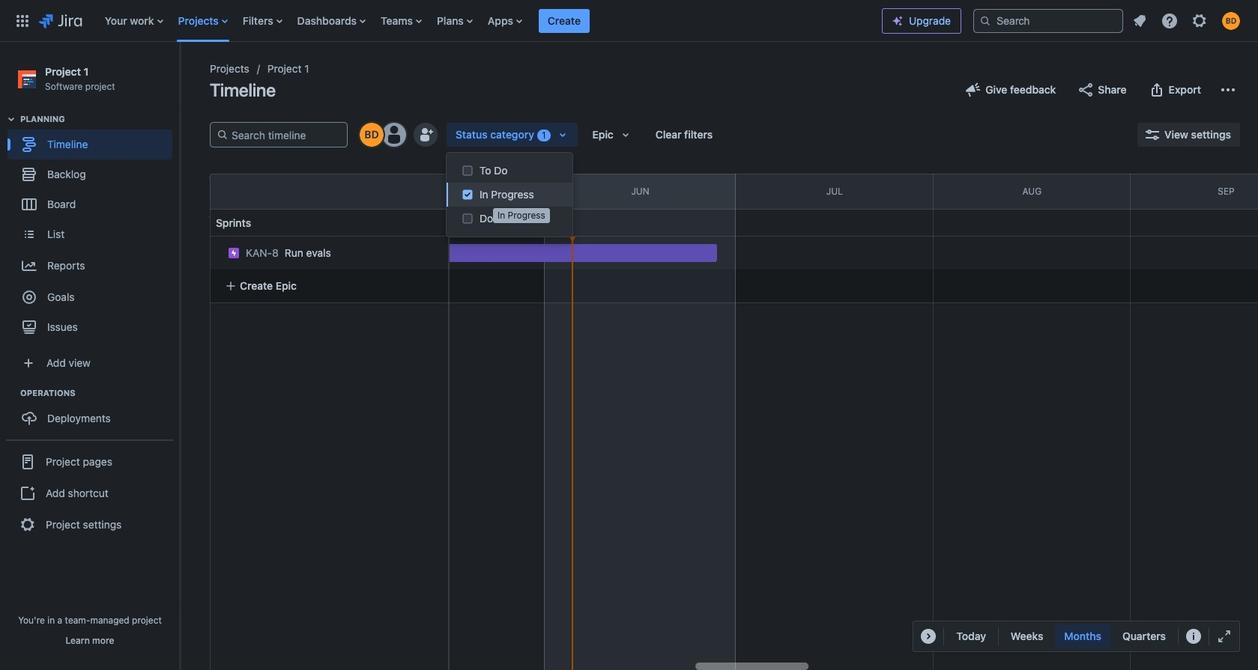 Task type: locate. For each thing, give the bounding box(es) containing it.
notifications image
[[1131, 12, 1149, 30]]

group
[[7, 113, 179, 347], [7, 388, 179, 439], [6, 440, 174, 547]]

tooltip
[[493, 208, 550, 223]]

your profile and settings image
[[1222, 12, 1240, 30]]

timeline grid
[[61, 174, 1258, 671]]

epic image
[[228, 247, 240, 259]]

list
[[97, 0, 882, 42], [1127, 7, 1249, 34]]

Search timeline text field
[[229, 123, 341, 147]]

2 heading from the top
[[20, 388, 179, 400]]

search image
[[980, 15, 992, 27]]

0 vertical spatial group
[[7, 113, 179, 347]]

list item
[[539, 0, 590, 42]]

0 horizontal spatial list
[[97, 0, 882, 42]]

0 vertical spatial heading
[[20, 113, 179, 125]]

primary element
[[9, 0, 882, 42]]

jira image
[[39, 12, 82, 30], [39, 12, 82, 30]]

None search field
[[974, 9, 1124, 33]]

heading
[[20, 113, 179, 125], [20, 388, 179, 400]]

column header
[[156, 175, 347, 209]]

help image
[[1161, 12, 1179, 30]]

1 vertical spatial heading
[[20, 388, 179, 400]]

row header
[[210, 174, 450, 210]]

Search field
[[974, 9, 1124, 33]]

1 vertical spatial group
[[7, 388, 179, 439]]

heading for planning icon
[[20, 113, 179, 125]]

banner
[[0, 0, 1258, 42]]

1 heading from the top
[[20, 113, 179, 125]]

planning image
[[2, 110, 20, 128]]



Task type: vqa. For each thing, say whether or not it's contained in the screenshot.
Task icon
no



Task type: describe. For each thing, give the bounding box(es) containing it.
appswitcher icon image
[[13, 12, 31, 30]]

column header inside timeline grid
[[156, 175, 347, 209]]

timeline view to show as group
[[1002, 625, 1175, 649]]

sidebar navigation image
[[163, 60, 196, 90]]

export icon image
[[1148, 81, 1166, 99]]

row header inside timeline grid
[[210, 174, 450, 210]]

enter full screen image
[[1216, 628, 1234, 646]]

group for 'operations' image in the bottom of the page
[[7, 388, 179, 439]]

operations image
[[2, 385, 20, 403]]

heading for 'operations' image in the bottom of the page
[[20, 388, 179, 400]]

goal image
[[22, 291, 36, 304]]

settings image
[[1191, 12, 1209, 30]]

1 horizontal spatial list
[[1127, 7, 1249, 34]]

sidebar element
[[0, 42, 180, 671]]

2 vertical spatial group
[[6, 440, 174, 547]]

add people image
[[417, 126, 435, 144]]

group for planning icon
[[7, 113, 179, 347]]



